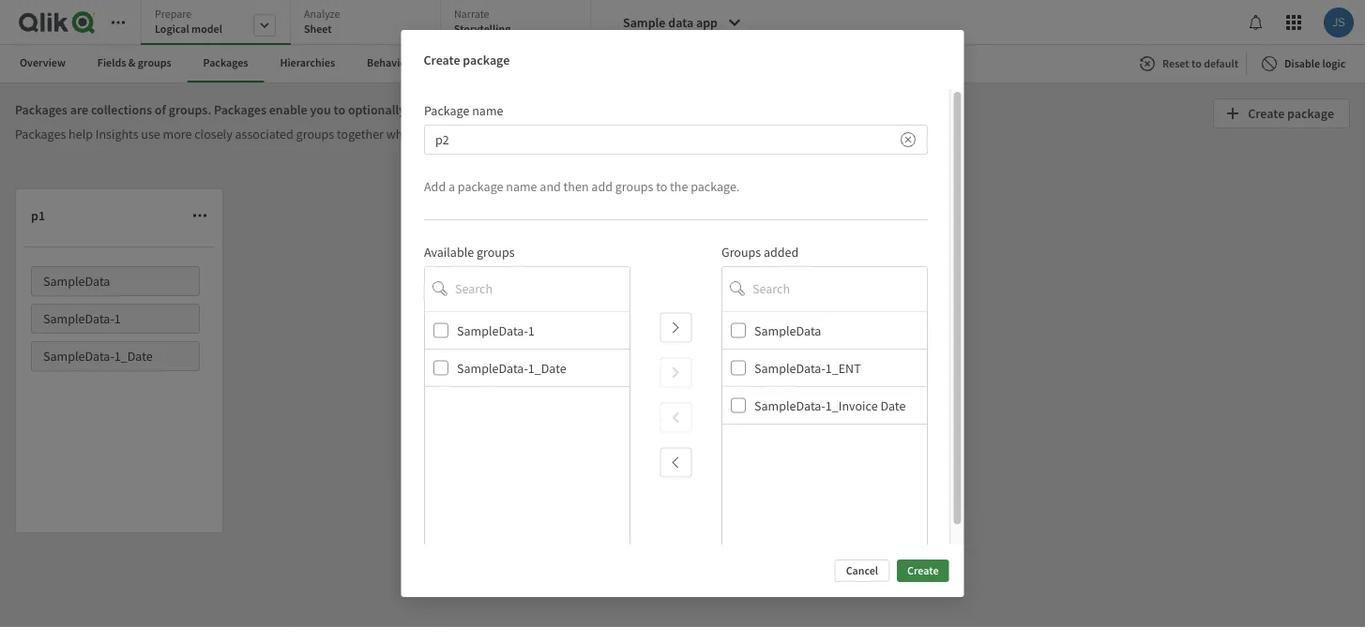 Task type: locate. For each thing, give the bounding box(es) containing it.
optionally
[[348, 102, 405, 119]]

2 horizontal spatial to
[[1192, 56, 1202, 71]]

package inside button
[[1287, 105, 1334, 122]]

help
[[69, 126, 93, 143]]

0 vertical spatial to
[[1192, 56, 1202, 71]]

add
[[424, 178, 445, 195]]

list for groups added
[[722, 312, 926, 547]]

1 vertical spatial name
[[505, 178, 537, 195]]

1_invoice
[[825, 397, 877, 414]]

sampledata
[[43, 273, 110, 290], [754, 322, 821, 339]]

to inside create package dialog
[[656, 178, 667, 195]]

fields
[[97, 55, 126, 70]]

logic
[[1322, 56, 1346, 71]]

application
[[0, 0, 1365, 628]]

in
[[548, 102, 559, 119]]

to
[[1192, 56, 1202, 71], [334, 102, 345, 119], [656, 178, 667, 195]]

0 horizontal spatial create package
[[424, 51, 510, 68]]

2 horizontal spatial list
[[722, 312, 926, 547]]

groups.
[[169, 102, 211, 119]]

sampledata down p1
[[43, 273, 110, 290]]

sampledata-1
[[43, 311, 121, 327], [456, 322, 534, 339]]

then
[[563, 178, 588, 195]]

sampledata-1_ent list item
[[722, 350, 926, 388]]

data inside sample data app button
[[668, 14, 693, 31]]

sampledata- for sampledata-1_ent list item
[[754, 360, 825, 377]]

associated
[[235, 126, 293, 143]]

create package inside button
[[1248, 105, 1334, 122]]

0 vertical spatial package
[[463, 51, 510, 68]]

tab list
[[141, 0, 598, 47], [4, 45, 683, 83]]

analyze
[[304, 7, 340, 21]]

together
[[337, 126, 384, 143]]

1 horizontal spatial sampledata-1_date
[[456, 360, 566, 377]]

cancel
[[846, 564, 878, 578]]

packages button
[[187, 45, 264, 83]]

package right a
[[457, 178, 503, 195]]

0 horizontal spatial create
[[424, 51, 460, 68]]

list containing sampledata-1
[[425, 312, 629, 547]]

name
[[472, 102, 503, 119], [505, 178, 537, 195]]

groups right add at the left of the page
[[615, 178, 653, 195]]

disable logic
[[1284, 56, 1346, 71]]

to right reset at right top
[[1192, 56, 1202, 71]]

Package name text field
[[424, 125, 888, 155]]

sample data app button
[[612, 8, 753, 38]]

groups
[[138, 55, 171, 70], [506, 102, 545, 119], [296, 126, 334, 143], [615, 178, 653, 195], [476, 244, 514, 261]]

logical
[[155, 22, 189, 36]]

move all right image
[[668, 320, 683, 335]]

1 horizontal spatial sampledata
[[754, 322, 821, 339]]

sampledata-1_date
[[43, 348, 153, 365], [456, 360, 566, 377]]

cancel button
[[835, 560, 889, 583]]

disable
[[1284, 56, 1320, 71]]

packages
[[203, 55, 248, 70], [15, 102, 67, 119], [214, 102, 266, 119], [15, 126, 66, 143]]

sampledata-1 inside list item
[[456, 322, 534, 339]]

sample data app
[[623, 14, 718, 31]]

create package down disable
[[1248, 105, 1334, 122]]

package
[[424, 102, 469, 119]]

sampledata-1 list item
[[425, 312, 629, 350]]

groups right available
[[476, 244, 514, 261]]

0 horizontal spatial to
[[334, 102, 345, 119]]

more
[[163, 126, 192, 143]]

data
[[668, 14, 693, 31], [561, 102, 586, 119]]

data left app
[[668, 14, 693, 31]]

create package
[[424, 51, 510, 68], [1248, 105, 1334, 122]]

1_date inside list item
[[527, 360, 566, 377]]

0 horizontal spatial list
[[31, 266, 207, 510]]

to inside packages are collections of groups. packages enable you to optionally associate related groups in data models packages help insights use more closely associated groups together when creating recommendations.
[[334, 102, 345, 119]]

1 horizontal spatial 1_date
[[527, 360, 566, 377]]

groups right &
[[138, 55, 171, 70]]

create inside button
[[1248, 105, 1285, 122]]

calendar periods
[[447, 55, 530, 70]]

packages left "help"
[[15, 126, 66, 143]]

create
[[424, 51, 460, 68], [1248, 105, 1285, 122], [907, 564, 939, 578]]

to for packages are collections of groups. packages enable you to optionally associate related groups in data models packages help insights use more closely associated groups together when creating recommendations.
[[334, 102, 345, 119]]

models
[[589, 102, 631, 119]]

1 vertical spatial create
[[1248, 105, 1285, 122]]

0 vertical spatial create package
[[424, 51, 510, 68]]

tab list up behaviors
[[141, 0, 598, 47]]

related
[[463, 102, 503, 119]]

0 vertical spatial name
[[472, 102, 503, 119]]

overview button
[[4, 45, 81, 83]]

1 vertical spatial to
[[334, 102, 345, 119]]

calendar
[[447, 55, 491, 70]]

you
[[310, 102, 331, 119]]

1 horizontal spatial data
[[668, 14, 693, 31]]

1 vertical spatial package
[[1287, 105, 1334, 122]]

sampledata- for sampledata-1_invoice date list item
[[754, 397, 825, 414]]

1 horizontal spatial sampledata-1
[[456, 322, 534, 339]]

create down disable
[[1248, 105, 1285, 122]]

0 vertical spatial sampledata
[[43, 273, 110, 290]]

sampledata up sampledata-1_ent
[[754, 322, 821, 339]]

of
[[155, 102, 166, 119]]

hierarchies
[[280, 55, 335, 70]]

create down storytelling on the top left of the page
[[424, 51, 460, 68]]

creating
[[419, 126, 464, 143]]

groups up recommendations.
[[506, 102, 545, 119]]

0 horizontal spatial sampledata
[[43, 273, 110, 290]]

associate
[[408, 102, 461, 119]]

to inside button
[[1192, 56, 1202, 71]]

0 horizontal spatial data
[[561, 102, 586, 119]]

0 vertical spatial create
[[424, 51, 460, 68]]

package down storytelling on the top left of the page
[[463, 51, 510, 68]]

2 vertical spatial create
[[907, 564, 939, 578]]

0 vertical spatial data
[[668, 14, 693, 31]]

create package dialog
[[401, 30, 964, 598]]

collections
[[91, 102, 152, 119]]

0 horizontal spatial 1_date
[[114, 348, 153, 365]]

the
[[670, 178, 688, 195]]

1 horizontal spatial 1
[[527, 322, 534, 339]]

1
[[114, 311, 121, 327], [527, 322, 534, 339]]

tab list down sheet
[[4, 45, 683, 83]]

package down disable logic button
[[1287, 105, 1334, 122]]

1 horizontal spatial to
[[656, 178, 667, 195]]

1 horizontal spatial create package
[[1248, 105, 1334, 122]]

narrate storytelling
[[454, 7, 511, 36]]

fields & groups button
[[81, 45, 187, 83]]

groups inside button
[[138, 55, 171, 70]]

packages down model
[[203, 55, 248, 70]]

name up recommendations.
[[472, 102, 503, 119]]

create right cancel
[[907, 564, 939, 578]]

1 vertical spatial sampledata
[[754, 322, 821, 339]]

1 vertical spatial data
[[561, 102, 586, 119]]

package.
[[690, 178, 739, 195]]

1 horizontal spatial name
[[505, 178, 537, 195]]

data inside packages are collections of groups. packages enable you to optionally associate related groups in data models packages help insights use more closely associated groups together when creating recommendations.
[[561, 102, 586, 119]]

insights
[[95, 126, 138, 143]]

create button
[[897, 560, 949, 583]]

0 horizontal spatial sampledata-1
[[43, 311, 121, 327]]

2 vertical spatial to
[[656, 178, 667, 195]]

model
[[191, 22, 222, 36]]

sampledata-
[[43, 311, 114, 327], [456, 322, 528, 339], [43, 348, 114, 365], [456, 360, 528, 377], [754, 360, 825, 377], [754, 397, 825, 414]]

list
[[31, 266, 207, 510], [425, 312, 629, 547], [722, 312, 926, 547]]

create package down storytelling on the top left of the page
[[424, 51, 510, 68]]

to right you
[[334, 102, 345, 119]]

package
[[463, 51, 510, 68], [1287, 105, 1334, 122], [457, 178, 503, 195]]

data right in
[[561, 102, 586, 119]]

2 vertical spatial package
[[457, 178, 503, 195]]

p1
[[31, 207, 45, 224]]

1 vertical spatial create package
[[1248, 105, 1334, 122]]

name left and
[[505, 178, 537, 195]]

sample
[[623, 14, 666, 31]]

groups
[[721, 244, 761, 261]]

enable
[[269, 102, 307, 119]]

1 horizontal spatial create
[[907, 564, 939, 578]]

available groups
[[424, 244, 514, 261]]

1 horizontal spatial list
[[425, 312, 629, 547]]

package card menu image
[[192, 208, 207, 223]]

2 horizontal spatial create
[[1248, 105, 1285, 122]]

1_date
[[114, 348, 153, 365], [527, 360, 566, 377]]

create package inside dialog
[[424, 51, 510, 68]]

prepare
[[155, 7, 192, 21]]

to left the
[[656, 178, 667, 195]]

sampledata- for "sampledata-1" list item
[[456, 322, 528, 339]]

groups added
[[721, 244, 798, 261]]



Task type: vqa. For each thing, say whether or not it's contained in the screenshot.
bottommost Recently
no



Task type: describe. For each thing, give the bounding box(es) containing it.
closely
[[194, 126, 232, 143]]

reset
[[1163, 56, 1189, 71]]

prepare logical model
[[155, 7, 222, 36]]

search text field
[[752, 272, 926, 306]]

narrate
[[454, 7, 489, 21]]

create package button
[[1213, 99, 1350, 129]]

packages inside button
[[203, 55, 248, 70]]

search text field
[[455, 272, 629, 306]]

sampledata inside sampledata list item
[[754, 322, 821, 339]]

overview
[[20, 55, 66, 70]]

sampledata-1_invoice date list item
[[722, 388, 926, 425]]

sampledata-1_date inside list item
[[456, 360, 566, 377]]

sampledata- for sampledata-1_date list item
[[456, 360, 528, 377]]

0 horizontal spatial sampledata-1_date
[[43, 348, 153, 365]]

move all left image
[[668, 456, 683, 471]]

behaviors button
[[351, 45, 431, 83]]

tab list containing prepare
[[141, 0, 598, 47]]

reset to default button
[[1136, 49, 1246, 79]]

list for available groups
[[425, 312, 629, 547]]

&
[[128, 55, 136, 70]]

app
[[696, 14, 718, 31]]

1 inside list item
[[527, 322, 534, 339]]

packages up associated
[[214, 102, 266, 119]]

use
[[141, 126, 160, 143]]

added
[[763, 244, 798, 261]]

fields & groups
[[97, 55, 171, 70]]

behaviors
[[367, 55, 415, 70]]

add a package name and then add groups to the package.
[[424, 178, 739, 195]]

default
[[1204, 56, 1238, 71]]

disable logic button
[[1251, 49, 1361, 79]]

are
[[70, 102, 88, 119]]

packages are collections of groups. packages enable you to optionally associate related groups in data models packages help insights use more closely associated groups together when creating recommendations.
[[15, 102, 631, 143]]

add
[[591, 178, 612, 195]]

package name
[[424, 102, 503, 119]]

calendar periods button
[[431, 45, 546, 83]]

and
[[539, 178, 560, 195]]

packages left are
[[15, 102, 67, 119]]

analyze sheet
[[304, 7, 340, 36]]

0 horizontal spatial 1
[[114, 311, 121, 327]]

1_ent
[[825, 360, 860, 377]]

sampledata-1_date list item
[[425, 350, 629, 388]]

recommendations.
[[467, 126, 570, 143]]

sampledata-1_ent
[[754, 360, 860, 377]]

storytelling
[[454, 22, 511, 36]]

periods
[[493, 55, 530, 70]]

application containing sample data app
[[0, 0, 1365, 628]]

a
[[448, 178, 455, 195]]

when
[[386, 126, 417, 143]]

to for add a package name and then add groups to the package.
[[656, 178, 667, 195]]

sampledata list item
[[722, 312, 926, 350]]

sheet
[[304, 22, 332, 36]]

0 horizontal spatial name
[[472, 102, 503, 119]]

groups down you
[[296, 126, 334, 143]]

hierarchies button
[[264, 45, 351, 83]]

date
[[880, 397, 905, 414]]

tab list containing overview
[[4, 45, 683, 83]]

reset to default
[[1163, 56, 1238, 71]]

available
[[424, 244, 473, 261]]

create inside button
[[907, 564, 939, 578]]

sampledata-1_invoice date
[[754, 397, 905, 414]]



